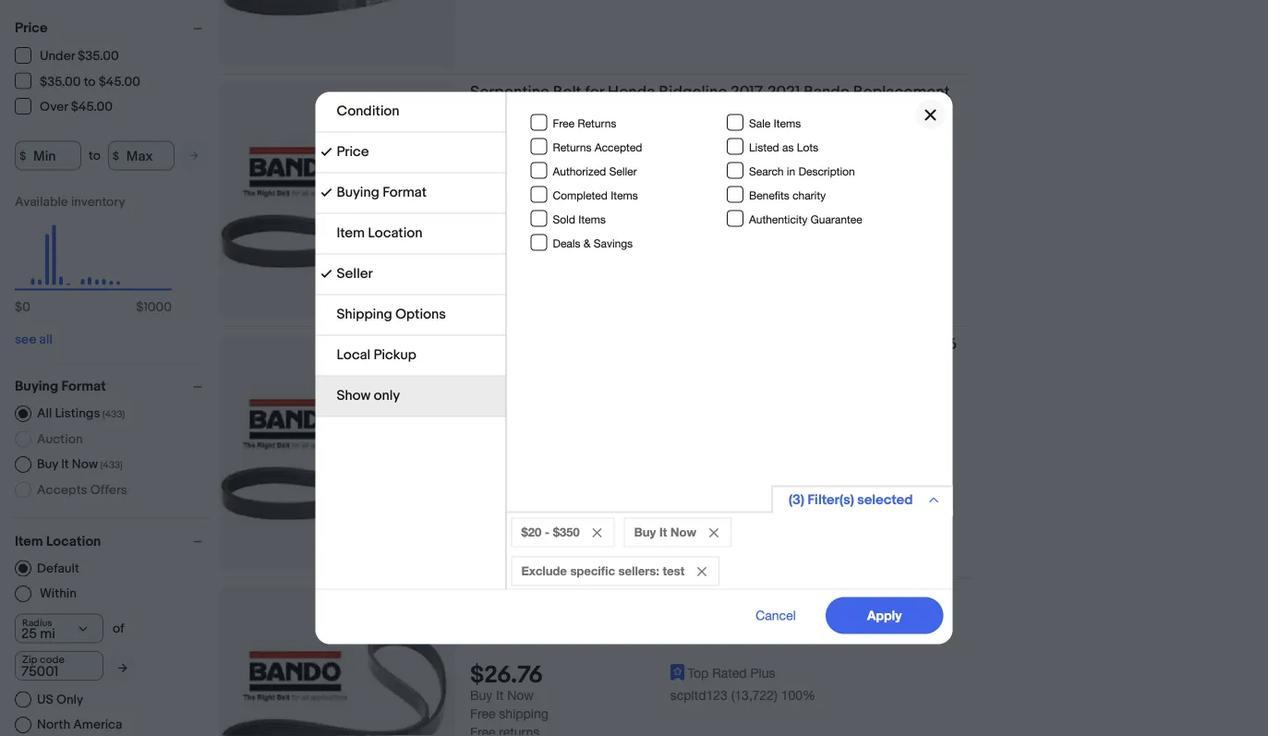 Task type: locate. For each thing, give the bounding box(es) containing it.
1 vertical spatial (433)
[[100, 459, 123, 471]]

1 horizontal spatial buying format
[[337, 184, 427, 201]]

0
[[22, 300, 30, 316]]

buying format for buying format tab
[[337, 184, 427, 201]]

sold right 461
[[495, 491, 522, 506]]

now up the accepts offers
[[72, 457, 98, 472]]

1 vertical spatial format
[[61, 378, 106, 395]]

for up free returns
[[585, 82, 604, 102]]

buy it now for $29.16
[[470, 436, 534, 451]]

0 vertical spatial location
[[368, 225, 423, 242]]

1 vertical spatial for
[[585, 334, 604, 354]]

shipping up one
[[499, 202, 549, 217]]

buying
[[337, 184, 380, 201], [15, 378, 58, 395]]

remove filter - price - minimum value in $ $20 - maximum value in $ $350 image
[[593, 528, 602, 538]]

1 vertical spatial buying
[[15, 378, 58, 395]]

accepts offers
[[37, 482, 127, 498]]

1 horizontal spatial items
[[611, 189, 638, 202]]

returns inside scpltd123 (13,722) 100% free shipping free returns last one 6 sold
[[499, 221, 540, 236]]

buy down 5g0-
[[470, 688, 493, 703]]

returns up one
[[499, 221, 540, 236]]

$35.00 up 'over $45.00' link at the left
[[40, 74, 81, 90]]

1 vertical spatial 100%
[[781, 688, 816, 703]]

0 vertical spatial belt
[[553, 82, 582, 102]]

belt for $26.76
[[511, 587, 540, 606]]

default link
[[15, 560, 79, 577]]

0 vertical spatial 31110-
[[470, 102, 511, 121]]

0 horizontal spatial ridgeline
[[659, 82, 727, 102]]

for for $23.48
[[585, 82, 604, 102]]

100% inside scpltd123 (13,722) 100% free shipping
[[781, 688, 816, 703]]

1 plus from the top
[[751, 161, 776, 176]]

offers
[[90, 482, 127, 498]]

0 horizontal spatial buying
[[15, 378, 58, 395]]

1 vertical spatial rated
[[713, 665, 747, 681]]

1 vertical spatial brand
[[470, 377, 505, 392]]

plus down the listed
[[751, 161, 776, 176]]

default
[[37, 561, 79, 576]]

serpentine for $23.48
[[470, 82, 550, 102]]

honda inside serpentine belt for honda accord odyssey pilot ridgeline acura  v6 bando oem brand new
[[608, 334, 655, 354]]

0 vertical spatial acura
[[891, 334, 934, 354]]

0 vertical spatial buying
[[337, 184, 380, 201]]

shipping down $26.76
[[499, 707, 549, 722]]

available inventory
[[15, 194, 125, 210]]

top rated plus
[[688, 665, 776, 681]]

to right minimum value in $ text box
[[89, 148, 101, 164]]

honda left accord
[[608, 334, 655, 354]]

serpentine right watch serpentine belt for honda ridgeline 2017-2021 bando replacement 31110-rlv-a02 icon
[[470, 82, 550, 102]]

buy up sellers:
[[634, 525, 656, 540]]

2 honda from the top
[[608, 334, 655, 354]]

1 vertical spatial acura
[[673, 587, 715, 606]]

0 horizontal spatial bando
[[470, 354, 516, 373]]

1 vertical spatial $35.00
[[40, 74, 81, 90]]

0 vertical spatial new
[[509, 125, 535, 140]]

$ up "available" on the top left
[[20, 149, 26, 162]]

new for $26.76
[[509, 629, 535, 644]]

2 shipping from the top
[[499, 454, 549, 470]]

local
[[337, 347, 371, 364]]

shipping for scpltd123 (13,722) 100% free shipping
[[499, 707, 549, 722]]

sold right '6'
[[481, 257, 507, 273]]

new down rlv- at top left
[[509, 125, 535, 140]]

Maximum Value in $ text field
[[108, 141, 174, 170]]

brand for $26.76
[[470, 629, 505, 644]]

price for price dropdown button
[[15, 20, 48, 36]]

1 for from the top
[[585, 82, 604, 102]]

31110- right replaces
[[904, 587, 945, 606]]

returns up authorized
[[553, 141, 592, 154]]

buying format up all on the left bottom
[[15, 378, 106, 395]]

scpltd123
[[671, 184, 728, 199], [671, 688, 728, 703]]

2 serpentine from the top
[[470, 334, 550, 354]]

buying format tab
[[316, 173, 506, 214]]

honda inside "serpentine belt for honda ridgeline 2017-2021 bando replacement 31110-rlv-a02 brand new"
[[608, 82, 655, 102]]

top
[[688, 161, 709, 176], [688, 665, 709, 681]]

for right oem on the left of the page
[[585, 334, 604, 354]]

100% down cancel button
[[781, 688, 816, 703]]

rated left search
[[713, 161, 747, 176]]

$35.00 to $45.00 link
[[15, 73, 141, 90]]

(13,722) down top rated plus
[[731, 688, 778, 703]]

available
[[15, 194, 68, 210]]

new down oem on the left of the page
[[509, 377, 535, 392]]

items
[[774, 117, 801, 130], [611, 189, 638, 202], [579, 213, 606, 226]]

2 vertical spatial items
[[579, 213, 606, 226]]

1 horizontal spatial item location
[[337, 225, 423, 242]]

1 horizontal spatial buying
[[337, 184, 380, 201]]

1 horizontal spatial ridgeline
[[819, 334, 888, 354]]

item down buying format tab
[[337, 225, 365, 242]]

1 horizontal spatial format
[[383, 184, 427, 201]]

2 filter applied image from the top
[[321, 268, 332, 279]]

belt inside "serpentine belt for honda ridgeline 2017-2021 bando replacement 31110-rlv-a02 brand new"
[[553, 82, 582, 102]]

seller up shipping
[[337, 266, 373, 282]]

ridgeline left 2017-
[[659, 82, 727, 102]]

for for $29.16
[[585, 334, 604, 354]]

replacement inside drive belt replacement fits acura mdx 2014-2016  replaces 31110- 5g0-a01 brand new
[[543, 587, 640, 606]]

shipping for scpltd123 (13,722) 100% free shipping free returns last one 6 sold
[[499, 202, 549, 217]]

(433) down buying format dropdown button
[[102, 409, 125, 421]]

format for buying format tab
[[383, 184, 427, 201]]

2 vertical spatial belt
[[511, 587, 540, 606]]

replacement
[[854, 82, 950, 102], [543, 587, 640, 606]]

0 vertical spatial brand
[[470, 125, 505, 140]]

shipping down $29.16
[[499, 454, 549, 470]]

0 vertical spatial 100%
[[781, 184, 816, 199]]

1 new from the top
[[509, 125, 535, 140]]

0 vertical spatial ridgeline
[[659, 82, 727, 102]]

$35.00 up $35.00 to $45.00
[[78, 49, 119, 64]]

remove filter - only show items from: - exclude specific sellers: test image
[[698, 567, 707, 577]]

scpltd123 inside scpltd123 (13,722) 100% free shipping free returns last one 6 sold
[[671, 184, 728, 199]]

top for top rated plus
[[688, 665, 709, 681]]

to down under $35.00
[[84, 74, 96, 90]]

2 vertical spatial shipping
[[499, 707, 549, 722]]

3 brand from the top
[[470, 629, 505, 644]]

0 vertical spatial plus
[[751, 161, 776, 176]]

$35.00
[[78, 49, 119, 64], [40, 74, 81, 90]]

items down authorized seller
[[611, 189, 638, 202]]

0 vertical spatial replacement
[[854, 82, 950, 102]]

new inside serpentine belt for honda accord odyssey pilot ridgeline acura  v6 bando oem brand new
[[509, 377, 535, 392]]

(433) inside all listings (433)
[[102, 409, 125, 421]]

returns
[[499, 221, 540, 236], [499, 473, 540, 488]]

(433) up offers
[[100, 459, 123, 471]]

buy up last
[[470, 184, 493, 199]]

2 new from the top
[[509, 377, 535, 392]]

1 vertical spatial filter applied image
[[321, 268, 332, 279]]

scpltd123 for scpltd123 (13,722) 100% free shipping
[[671, 688, 728, 703]]

america
[[73, 717, 122, 733]]

1 vertical spatial 31110-
[[904, 587, 945, 606]]

1 horizontal spatial replacement
[[854, 82, 950, 102]]

serpentine
[[470, 82, 550, 102], [470, 334, 550, 354]]

bando left oem on the left of the page
[[470, 354, 516, 373]]

show only
[[337, 388, 400, 404]]

1 horizontal spatial acura
[[891, 334, 934, 354]]

buying format
[[337, 184, 427, 201], [15, 378, 106, 395]]

sold inside free shipping free returns 461 sold
[[495, 491, 522, 506]]

ridgeline
[[659, 82, 727, 102], [819, 334, 888, 354]]

2 scpltd123 from the top
[[671, 688, 728, 703]]

format up all listings (433)
[[61, 378, 106, 395]]

1 vertical spatial returns
[[553, 141, 592, 154]]

$26.76
[[470, 662, 543, 690]]

serpentine inside serpentine belt for honda accord odyssey pilot ridgeline acura  v6 bando oem brand new
[[470, 334, 550, 354]]

filter applied image down filter applied image
[[321, 268, 332, 279]]

0 vertical spatial (13,722)
[[731, 184, 778, 199]]

serpentine belt for honda accord odyssey pilot ridgeline acura  v6 bando oem image
[[219, 376, 455, 529]]

1 vertical spatial belt
[[553, 334, 582, 354]]

31110- inside "serpentine belt for honda ridgeline 2017-2021 bando replacement 31110-rlv-a02 brand new"
[[470, 102, 511, 121]]

item up default link
[[15, 533, 43, 550]]

1 vertical spatial serpentine
[[470, 334, 550, 354]]

6
[[470, 257, 477, 273]]

acura inside drive belt replacement fits acura mdx 2014-2016  replaces 31110- 5g0-a01 brand new
[[673, 587, 715, 606]]

returns up $20
[[499, 473, 540, 488]]

it up accepts
[[61, 457, 69, 472]]

(13,722) inside scpltd123 (13,722) 100% free shipping free returns last one 6 sold
[[731, 184, 778, 199]]

replacement inside "serpentine belt for honda ridgeline 2017-2021 bando replacement 31110-rlv-a02 brand new"
[[854, 82, 950, 102]]

brand down 5g0-
[[470, 629, 505, 644]]

it up one
[[496, 184, 504, 199]]

2 100% from the top
[[781, 688, 816, 703]]

(13,722) inside scpltd123 (13,722) 100% free shipping
[[731, 688, 778, 703]]

2 vertical spatial buy it now
[[470, 688, 534, 703]]

seller
[[609, 165, 637, 178], [337, 266, 373, 282]]

items for sale items
[[774, 117, 801, 130]]

brand inside serpentine belt for honda accord odyssey pilot ridgeline acura  v6 bando oem brand new
[[470, 377, 505, 392]]

scpltd123 inside scpltd123 (13,722) 100% free shipping
[[671, 688, 728, 703]]

honda up free returns
[[608, 82, 655, 102]]

0 vertical spatial for
[[585, 82, 604, 102]]

buying format down price tab
[[337, 184, 427, 201]]

0 vertical spatial buy it now
[[470, 436, 534, 451]]

ridgeline right pilot
[[819, 334, 888, 354]]

(13,722) for scpltd123 (13,722) 100% free shipping free returns last one 6 sold
[[731, 184, 778, 199]]

auction
[[37, 431, 83, 447]]

item location up "default"
[[15, 533, 101, 550]]

$ up buying format dropdown button
[[136, 300, 144, 316]]

filter applied image up filter applied image
[[321, 146, 332, 158]]

(3) filter(s) selected
[[789, 492, 913, 509]]

item location inside tab list
[[337, 225, 423, 242]]

1 vertical spatial item
[[15, 533, 43, 550]]

location inside tab list
[[368, 225, 423, 242]]

item location button
[[15, 533, 211, 550]]

1 vertical spatial (13,722)
[[731, 688, 778, 703]]

1 vertical spatial seller
[[337, 266, 373, 282]]

returns
[[578, 117, 617, 130], [553, 141, 592, 154]]

dialog
[[0, 0, 1269, 736]]

a02
[[544, 102, 574, 121]]

0 vertical spatial item
[[337, 225, 365, 242]]

buy it now up free shipping free returns 461 sold
[[470, 436, 534, 451]]

sold
[[553, 213, 576, 226]]

scpltd123 down top rated plus
[[671, 688, 728, 703]]

0 vertical spatial format
[[383, 184, 427, 201]]

0 vertical spatial price
[[15, 20, 48, 36]]

1 serpentine from the top
[[470, 82, 550, 102]]

price inside tab
[[337, 144, 369, 160]]

0 vertical spatial scpltd123
[[671, 184, 728, 199]]

now up one
[[507, 184, 534, 199]]

$ up inventory
[[113, 149, 119, 162]]

2 brand from the top
[[470, 377, 505, 392]]

(13,722)
[[731, 184, 778, 199], [731, 688, 778, 703]]

1 vertical spatial returns
[[499, 473, 540, 488]]

exclude specific sellers: test
[[522, 564, 685, 578]]

1 scpltd123 from the top
[[671, 184, 728, 199]]

see
[[15, 332, 36, 348]]

0 vertical spatial seller
[[609, 165, 637, 178]]

0 vertical spatial items
[[774, 117, 801, 130]]

1 vertical spatial ridgeline
[[819, 334, 888, 354]]

(13,722) down search
[[731, 184, 778, 199]]

1 vertical spatial plus
[[751, 665, 776, 681]]

buying right filter applied image
[[337, 184, 380, 201]]

apply
[[867, 608, 902, 623]]

ridgeline inside serpentine belt for honda accord odyssey pilot ridgeline acura  v6 bando oem brand new
[[819, 334, 888, 354]]

0 horizontal spatial format
[[61, 378, 106, 395]]

shipping inside scpltd123 (13,722) 100% free shipping free returns last one 6 sold
[[499, 202, 549, 217]]

(433)
[[102, 409, 125, 421], [100, 459, 123, 471]]

new for $29.16
[[509, 377, 535, 392]]

2 vertical spatial new
[[509, 629, 535, 644]]

1 brand from the top
[[470, 125, 505, 140]]

drive belt replacement fits acura mdx 2014-2016  replaces 31110- 5g0-a01 brand new
[[470, 587, 945, 644]]

1 vertical spatial new
[[509, 377, 535, 392]]

0 horizontal spatial seller
[[337, 266, 373, 282]]

3 shipping from the top
[[499, 707, 549, 722]]

buying format button
[[15, 378, 211, 395]]

2 horizontal spatial items
[[774, 117, 801, 130]]

for
[[585, 82, 604, 102], [585, 334, 604, 354]]

shipping
[[337, 306, 392, 323]]

1 vertical spatial top
[[688, 665, 709, 681]]

0 horizontal spatial acura
[[673, 587, 715, 606]]

sold
[[481, 257, 507, 273], [495, 491, 522, 506]]

brand for $23.48
[[470, 125, 505, 140]]

belt for $23.48
[[553, 82, 582, 102]]

brand up $23.48
[[470, 125, 505, 140]]

2 (13,722) from the top
[[731, 688, 778, 703]]

buy it now down 5g0-
[[470, 688, 534, 703]]

remove filter - buying format - buy it now image
[[710, 528, 719, 538]]

serpentine up $29.16
[[470, 334, 550, 354]]

2 top from the top
[[688, 665, 709, 681]]

price up under
[[15, 20, 48, 36]]

1 vertical spatial shipping
[[499, 454, 549, 470]]

100% inside scpltd123 (13,722) 100% free shipping free returns last one 6 sold
[[781, 184, 816, 199]]

1 vertical spatial buy it now
[[634, 525, 697, 540]]

1 filter applied image from the top
[[321, 146, 332, 158]]

filter applied image inside price tab
[[321, 146, 332, 158]]

buying inside tab
[[337, 184, 380, 201]]

location
[[368, 225, 423, 242], [46, 533, 101, 550]]

1 returns from the top
[[499, 221, 540, 236]]

drive belt replacement fits acura mdx 2014-2016  replaces 31110-5g0-a01 image
[[219, 628, 455, 736]]

drive belt replacement fits acura mdx 2014-2016  replaces 31110- 5g0-a01 link
[[470, 587, 971, 629]]

brand up $29.16
[[470, 377, 505, 392]]

now left the remove filter - buying format - buy it now icon at the right of the page
[[671, 525, 697, 540]]

1 vertical spatial price
[[337, 144, 369, 160]]

now
[[507, 184, 534, 199], [507, 436, 534, 451], [72, 457, 98, 472], [671, 525, 697, 540], [507, 688, 534, 703]]

north
[[37, 717, 70, 733]]

filter applied image
[[321, 146, 332, 158], [321, 268, 332, 279]]

$45.00 down $35.00 to $45.00
[[71, 99, 113, 115]]

filter applied image for price
[[321, 146, 332, 158]]

0 vertical spatial item location
[[337, 225, 423, 242]]

0 vertical spatial returns
[[499, 221, 540, 236]]

belt inside serpentine belt for honda accord odyssey pilot ridgeline acura  v6 bando oem brand new
[[553, 334, 582, 354]]

buy it now
[[470, 436, 534, 451], [634, 525, 697, 540], [470, 688, 534, 703]]

charity
[[793, 189, 826, 202]]

$ up the see
[[15, 300, 22, 316]]

100% down search in description
[[781, 184, 816, 199]]

items up deals & savings
[[579, 213, 606, 226]]

scpltd123 (13,722) 100% free shipping free returns last one 6 sold
[[470, 184, 816, 273]]

1 vertical spatial honda
[[608, 334, 655, 354]]

rlv-
[[511, 102, 544, 121]]

1 vertical spatial scpltd123
[[671, 688, 728, 703]]

top down "serpentine belt for honda ridgeline 2017-2021 bando replacement 31110-rlv-a02 brand new" at top
[[688, 161, 709, 176]]

top inside top rated plus buy it now
[[688, 161, 709, 176]]

1 100% from the top
[[781, 184, 816, 199]]

scpltd123 left benefits
[[671, 184, 728, 199]]

show
[[337, 388, 371, 404]]

item location down buying format tab
[[337, 225, 423, 242]]

belt inside drive belt replacement fits acura mdx 2014-2016  replaces 31110- 5g0-a01 brand new
[[511, 587, 540, 606]]

0 vertical spatial bando
[[804, 82, 850, 102]]

shipping options
[[337, 306, 446, 323]]

now up free shipping free returns 461 sold
[[507, 436, 534, 451]]

0 vertical spatial returns
[[578, 117, 617, 130]]

plus down cancel button
[[751, 665, 776, 681]]

deals & savings
[[553, 237, 633, 250]]

acura left v6
[[891, 334, 934, 354]]

as
[[783, 141, 794, 154]]

1 vertical spatial bando
[[470, 354, 516, 373]]

3 new from the top
[[509, 629, 535, 644]]

apply button
[[826, 597, 944, 634]]

location down buying format tab
[[368, 225, 423, 242]]

0 horizontal spatial price
[[15, 20, 48, 36]]

31110- inside drive belt replacement fits acura mdx 2014-2016  replaces 31110- 5g0-a01 brand new
[[904, 587, 945, 606]]

price down condition
[[337, 144, 369, 160]]

seller down accepted
[[609, 165, 637, 178]]

it up test
[[660, 525, 667, 540]]

0 horizontal spatial buying format
[[15, 378, 106, 395]]

0 horizontal spatial item
[[15, 533, 43, 550]]

buy it now up test
[[634, 525, 697, 540]]

free
[[553, 117, 575, 130], [470, 202, 496, 217], [470, 221, 496, 236], [470, 454, 496, 470], [470, 473, 496, 488], [470, 707, 496, 722]]

apply within filter image
[[118, 662, 128, 674]]

honda for $23.48
[[608, 82, 655, 102]]

&
[[584, 237, 591, 250]]

listings
[[55, 406, 100, 422]]

oem
[[520, 354, 554, 373]]

serpentine belt for honda ridgeline 2017-2021 bando replacement 31110-rlv-a02 heading
[[470, 82, 950, 121]]

items up as
[[774, 117, 801, 130]]

items for completed items
[[611, 189, 638, 202]]

serpentine belt for acura mdx 2017-2020 bando replacement 31110-rlv-a02 image
[[219, 0, 455, 25]]

0 horizontal spatial item location
[[15, 533, 101, 550]]

1 vertical spatial buying format
[[15, 378, 106, 395]]

rated for top rated plus
[[713, 665, 747, 681]]

0 vertical spatial (433)
[[102, 409, 125, 421]]

condition
[[337, 103, 400, 120]]

1 horizontal spatial location
[[368, 225, 423, 242]]

bando right 2021
[[804, 82, 850, 102]]

2 plus from the top
[[751, 665, 776, 681]]

for inside serpentine belt for honda accord odyssey pilot ridgeline acura  v6 bando oem brand new
[[585, 334, 604, 354]]

format down price tab
[[383, 184, 427, 201]]

None text field
[[15, 651, 103, 681]]

0 horizontal spatial replacement
[[543, 587, 640, 606]]

new down a01
[[509, 629, 535, 644]]

$45.00 down under $35.00
[[99, 74, 140, 90]]

tab list
[[316, 92, 506, 417]]

0 vertical spatial top
[[688, 161, 709, 176]]

shipping inside scpltd123 (13,722) 100% free shipping
[[499, 707, 549, 722]]

2 returns from the top
[[499, 473, 540, 488]]

0 vertical spatial buying format
[[337, 184, 427, 201]]

authorized seller
[[553, 165, 637, 178]]

0 vertical spatial to
[[84, 74, 96, 90]]

0 vertical spatial shipping
[[499, 202, 549, 217]]

brand inside "serpentine belt for honda ridgeline 2017-2021 bando replacement 31110-rlv-a02 brand new"
[[470, 125, 505, 140]]

benefits charity
[[749, 189, 826, 202]]

buy inside dialog
[[634, 525, 656, 540]]

2 rated from the top
[[713, 665, 747, 681]]

returns up returns accepted
[[578, 117, 617, 130]]

0 horizontal spatial location
[[46, 533, 101, 550]]

last
[[470, 239, 497, 254]]

1 (13,722) from the top
[[731, 184, 778, 199]]

acura down remove filter - only show items from: - exclude specific sellers: test icon
[[673, 587, 715, 606]]

1 horizontal spatial 31110-
[[904, 587, 945, 606]]

0 vertical spatial rated
[[713, 161, 747, 176]]

seller tab
[[316, 255, 506, 295]]

buying up all on the left bottom
[[15, 378, 58, 395]]

-
[[545, 525, 550, 540]]

0 vertical spatial filter applied image
[[321, 146, 332, 158]]

1 vertical spatial replacement
[[543, 587, 640, 606]]

buying format inside tab
[[337, 184, 427, 201]]

buy
[[470, 184, 493, 199], [470, 436, 493, 451], [37, 457, 58, 472], [634, 525, 656, 540], [470, 688, 493, 703]]

search in description
[[749, 165, 855, 178]]

sold inside scpltd123 (13,722) 100% free shipping free returns last one 6 sold
[[481, 257, 507, 273]]

all listings (433)
[[37, 406, 125, 422]]

serpentine belt for honda ridgeline 2017-2021 bando replacement 31110-rlv-a02 link
[[470, 82, 971, 124]]

top down drive belt replacement fits acura mdx 2014-2016  replaces 31110- 5g0-a01 brand new
[[688, 665, 709, 681]]

new for $23.48
[[509, 125, 535, 140]]

new inside drive belt replacement fits acura mdx 2014-2016  replaces 31110- 5g0-a01 brand new
[[509, 629, 535, 644]]

1 shipping from the top
[[499, 202, 549, 217]]

location up "default"
[[46, 533, 101, 550]]

buy down auction
[[37, 457, 58, 472]]

2021
[[768, 82, 801, 102]]

filter applied image inside seller tab
[[321, 268, 332, 279]]

cancel button
[[735, 597, 817, 634]]

serpentine inside "serpentine belt for honda ridgeline 2017-2021 bando replacement 31110-rlv-a02 brand new"
[[470, 82, 550, 102]]

sellers:
[[619, 564, 660, 578]]

buying for buying format dropdown button
[[15, 378, 58, 395]]

description
[[799, 165, 855, 178]]

2 vertical spatial brand
[[470, 629, 505, 644]]

item
[[337, 225, 365, 242], [15, 533, 43, 550]]

rated inside top rated plus buy it now
[[713, 161, 747, 176]]

new inside "serpentine belt for honda ridgeline 2017-2021 bando replacement 31110-rlv-a02 brand new"
[[509, 125, 535, 140]]

0 horizontal spatial items
[[579, 213, 606, 226]]

1 top from the top
[[688, 161, 709, 176]]

1 vertical spatial item location
[[15, 533, 101, 550]]

1 honda from the top
[[608, 82, 655, 102]]

plus inside top rated plus buy it now
[[751, 161, 776, 176]]

for inside "serpentine belt for honda ridgeline 2017-2021 bando replacement 31110-rlv-a02 brand new"
[[585, 82, 604, 102]]

sale items
[[749, 117, 801, 130]]

mdx
[[719, 587, 753, 606]]

1 horizontal spatial item
[[337, 225, 365, 242]]

format inside tab
[[383, 184, 427, 201]]

31110- right watch serpentine belt for honda ridgeline 2017-2021 bando replacement 31110-rlv-a02 icon
[[470, 102, 511, 121]]

completed
[[553, 189, 608, 202]]

free inside dialog
[[553, 117, 575, 130]]

1 rated from the top
[[713, 161, 747, 176]]

brand inside drive belt replacement fits acura mdx 2014-2016  replaces 31110- 5g0-a01 brand new
[[470, 629, 505, 644]]

2 for from the top
[[585, 334, 604, 354]]

0 horizontal spatial 31110-
[[470, 102, 511, 121]]

0 vertical spatial sold
[[481, 257, 507, 273]]

0 vertical spatial $45.00
[[99, 74, 140, 90]]

rated down drive belt replacement fits acura mdx 2014-2016  replaces 31110- 5g0-a01 brand new
[[713, 665, 747, 681]]



Task type: vqa. For each thing, say whether or not it's contained in the screenshot.
Xbox Series X 1TB SSD Console $369.99 $499.99 | 26% off Free shipping
no



Task type: describe. For each thing, give the bounding box(es) containing it.
only
[[374, 388, 400, 404]]

inventory
[[71, 194, 125, 210]]

listed
[[749, 141, 779, 154]]

$23.48
[[470, 157, 547, 186]]

scpltd123 (13,722) 100% free shipping
[[470, 688, 816, 722]]

pickup
[[374, 347, 417, 364]]

shipping inside free shipping free returns 461 sold
[[499, 454, 549, 470]]

over
[[40, 99, 68, 115]]

 (433) Items text field
[[98, 459, 123, 471]]

tab list containing condition
[[316, 92, 506, 417]]

buy it now for $26.76
[[470, 688, 534, 703]]

filter applied image for seller
[[321, 268, 332, 279]]

us only
[[37, 692, 83, 707]]

filter(s)
[[808, 492, 854, 509]]

Minimum Value in $ text field
[[15, 141, 81, 170]]

serpentine belt for honda ridgeline 2017-2021 bando replacement 31110-rlv-a02 image
[[219, 124, 455, 277]]

$350
[[553, 525, 580, 540]]

free returns
[[553, 117, 617, 130]]

2014-
[[757, 587, 796, 606]]

in
[[787, 165, 796, 178]]

serpentine belt for honda accord odyssey pilot ridgeline acura  v6 bando oem brand new
[[470, 334, 957, 392]]

a01
[[508, 606, 533, 625]]

only
[[56, 692, 83, 707]]

authenticity
[[749, 213, 808, 226]]

accord
[[659, 334, 713, 354]]

ridgeline inside "serpentine belt for honda ridgeline 2017-2021 bando replacement 31110-rlv-a02 brand new"
[[659, 82, 727, 102]]

100% for scpltd123 (13,722) 100% free shipping free returns last one 6 sold
[[781, 184, 816, 199]]

acura inside serpentine belt for honda accord odyssey pilot ridgeline acura  v6 bando oem brand new
[[891, 334, 934, 354]]

serpentine for $29.16
[[470, 334, 550, 354]]

brand for $29.16
[[470, 377, 505, 392]]

options
[[396, 306, 446, 323]]

free inside scpltd123 (13,722) 100% free shipping
[[470, 707, 496, 722]]

us only link
[[15, 692, 83, 708]]

accepts
[[37, 482, 87, 498]]

authorized
[[553, 165, 606, 178]]

(3)
[[789, 492, 805, 509]]

buy it now inside dialog
[[634, 525, 697, 540]]

dialog containing condition
[[0, 0, 1269, 736]]

over $45.00 link
[[15, 98, 114, 115]]

serpentine belt for honda accord odyssey pilot ridgeline acura  v6 bando oem heading
[[470, 334, 957, 373]]

local pickup
[[337, 347, 417, 364]]

accepted
[[595, 141, 643, 154]]

 (433) Items text field
[[100, 409, 125, 421]]

sold items
[[553, 213, 606, 226]]

returns inside free shipping free returns 461 sold
[[499, 473, 540, 488]]

graph of available inventory between $0 and $1000+ image
[[15, 194, 172, 325]]

over $45.00
[[40, 99, 113, 115]]

buy up free shipping free returns 461 sold
[[470, 436, 493, 451]]

belt for $29.16
[[553, 334, 582, 354]]

items for sold items
[[579, 213, 606, 226]]

item inside tab list
[[337, 225, 365, 242]]

selected
[[858, 492, 913, 509]]

seller inside tab
[[337, 266, 373, 282]]

(433) inside buy it now (433)
[[100, 459, 123, 471]]

search
[[749, 165, 784, 178]]

it inside top rated plus buy it now
[[496, 184, 504, 199]]

watch serpentine belt for honda ridgeline 2017-2021 bando replacement 31110-rlv-a02 image
[[423, 92, 445, 115]]

one
[[500, 239, 523, 254]]

fits
[[644, 587, 669, 606]]

savings
[[594, 237, 633, 250]]

buy inside top rated plus buy it now
[[470, 184, 493, 199]]

it inside dialog
[[660, 525, 667, 540]]

us
[[37, 692, 53, 707]]

serpentine belt for honda ridgeline 2017-2021 bando replacement 31110-rlv-a02 brand new
[[470, 82, 950, 140]]

of
[[113, 621, 125, 637]]

now inside top rated plus buy it now
[[507, 184, 534, 199]]

plus for top rated plus
[[751, 665, 776, 681]]

31110- for $26.76
[[904, 587, 945, 606]]

$ 1000
[[136, 300, 172, 316]]

1 vertical spatial to
[[89, 148, 101, 164]]

guarantee
[[811, 213, 863, 226]]

it up free shipping free returns 461 sold
[[496, 436, 504, 451]]

cancel
[[756, 608, 796, 623]]

now inside dialog
[[671, 525, 697, 540]]

top for top rated plus buy it now
[[688, 161, 709, 176]]

31110- for $23.48
[[470, 102, 511, 121]]

(3) filter(s) selected button
[[771, 486, 953, 513]]

scpltd123 for scpltd123 (13,722) 100% free shipping free returns last one 6 sold
[[671, 184, 728, 199]]

honda for $29.16
[[608, 334, 655, 354]]

(13,722) for scpltd123 (13,722) 100% free shipping
[[731, 688, 778, 703]]

replaces
[[832, 587, 900, 606]]

0 vertical spatial $35.00
[[78, 49, 119, 64]]

filter applied image
[[321, 187, 332, 198]]

specific
[[570, 564, 615, 578]]

it down 5g0-
[[496, 688, 504, 703]]

2016
[[796, 587, 829, 606]]

serpentine belt for honda accord odyssey pilot ridgeline acura  v6 bando oem link
[[470, 334, 971, 377]]

price for price tab
[[337, 144, 369, 160]]

under $35.00
[[40, 49, 119, 64]]

buying format for buying format dropdown button
[[15, 378, 106, 395]]

rated for top rated plus buy it now
[[713, 161, 747, 176]]

completed items
[[553, 189, 638, 202]]

$ 0
[[15, 300, 30, 316]]

under $35.00 link
[[15, 47, 120, 64]]

1 horizontal spatial seller
[[609, 165, 637, 178]]

test
[[663, 564, 685, 578]]

bando inside "serpentine belt for honda ridgeline 2017-2021 bando replacement 31110-rlv-a02 brand new"
[[804, 82, 850, 102]]

pilot
[[783, 334, 816, 354]]

drive
[[470, 587, 508, 606]]

authenticity guarantee
[[749, 213, 863, 226]]

buying for buying format tab
[[337, 184, 380, 201]]

price tab
[[316, 133, 506, 173]]

exclude
[[522, 564, 567, 578]]

1 vertical spatial $45.00
[[71, 99, 113, 115]]

north america
[[37, 717, 122, 733]]

plus for top rated plus buy it now
[[751, 161, 776, 176]]

2017-
[[731, 82, 768, 102]]

bando inside serpentine belt for honda accord odyssey pilot ridgeline acura  v6 bando oem brand new
[[470, 354, 516, 373]]

1 vertical spatial location
[[46, 533, 101, 550]]

format for buying format dropdown button
[[61, 378, 106, 395]]

within
[[40, 586, 77, 602]]

price button
[[15, 20, 211, 36]]

5g0-
[[470, 606, 508, 625]]

100% for scpltd123 (13,722) 100% free shipping
[[781, 688, 816, 703]]

deals
[[553, 237, 581, 250]]

see all button
[[15, 332, 53, 348]]

v6
[[937, 334, 957, 354]]

now down a01
[[507, 688, 534, 703]]

benefits
[[749, 189, 790, 202]]

$20
[[522, 525, 542, 540]]

drive belt replacement fits acura mdx 2014-2016  replaces 31110- 5g0-a01 heading
[[470, 587, 945, 625]]

sale
[[749, 117, 771, 130]]

buy it now (433)
[[37, 457, 123, 472]]

$20 - $350
[[522, 525, 580, 540]]

under
[[40, 49, 75, 64]]

listed as lots
[[749, 141, 819, 154]]



